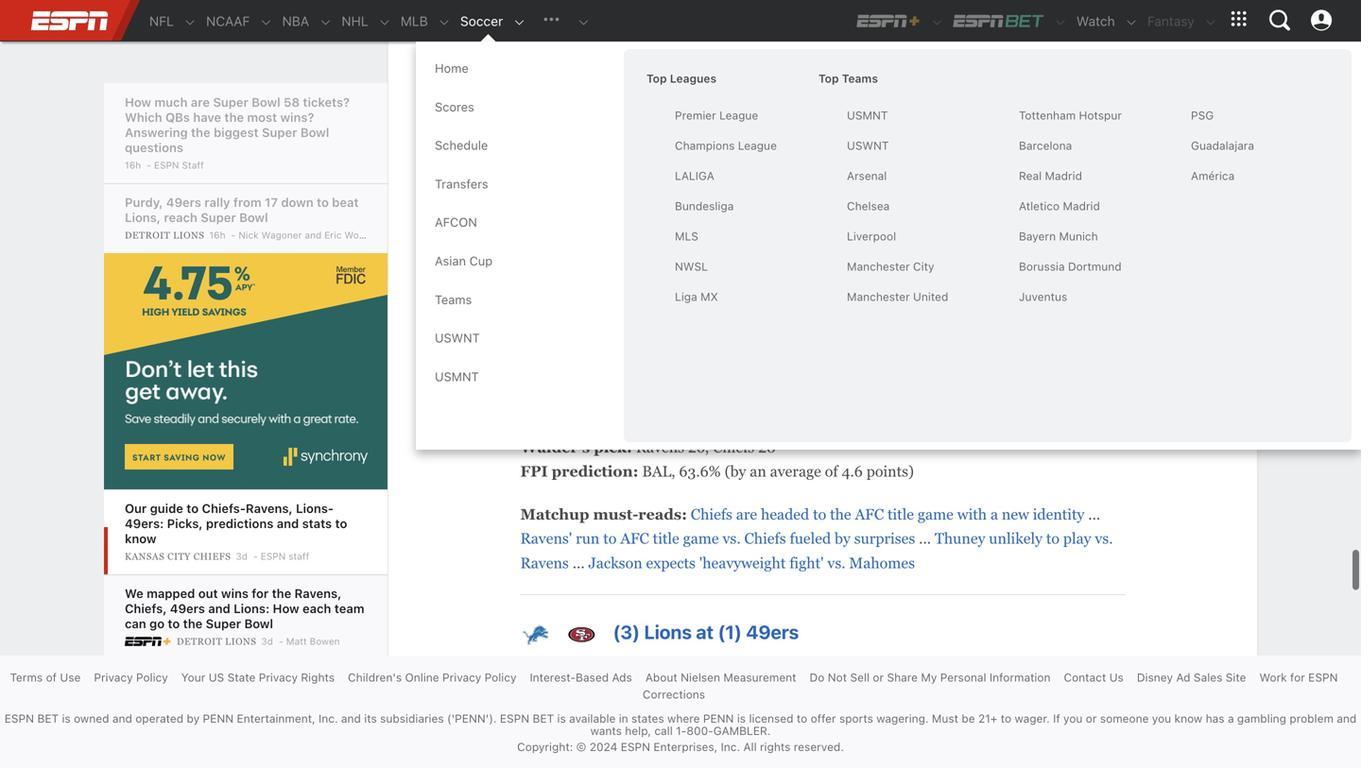 Task type: locate. For each thing, give the bounding box(es) containing it.
matchup inside this is a matchup of the established playoff favorite (the 49ers) against the upstart postseason underdog (the lions). san francisco will be making its nfl-record 19th conference championship game appearance. detroit is in just its seco
[[728, 710, 787, 727]]

top
[[647, 72, 667, 85], [819, 72, 839, 85]]

1 horizontal spatial threw
[[945, 183, 984, 200]]

0 vertical spatial four
[[605, 323, 633, 340]]

at for 49ers
[[696, 621, 714, 643]]

3d for wins
[[261, 636, 273, 647]]

49ers inside we mapped out wins for the ravens, chiefs, 49ers and lions: how each team can go to the super bowl
[[170, 602, 205, 616]]

to inside the kansas city's defense loves to use man coverage in the red zone, especially inside its own 10-yard line. baltimore offensive coordinator todd monken should have some answers there, with jackson's receivers running crossers and delaying their releases. the ravens were eighth in red zone efficiency, scoring a td on 61.8% of their trips inside the 20.
[[830, 0, 843, 18]]

1 horizontal spatial ravens,
[[295, 587, 342, 601]]

average down 20
[[770, 463, 821, 480]]

passer
[[1072, 232, 1115, 249]]

detroit
[[125, 230, 170, 241], [177, 637, 222, 647], [125, 722, 170, 732], [935, 758, 983, 769]]

0 horizontal spatial each
[[303, 602, 331, 616]]

espn
[[154, 160, 179, 171], [261, 551, 286, 562], [1309, 671, 1338, 684], [1309, 671, 1338, 684], [1309, 671, 1338, 684], [1309, 671, 1338, 684], [4, 712, 34, 726], [4, 712, 34, 726], [4, 712, 34, 726], [4, 712, 34, 726], [500, 712, 530, 726], [500, 712, 530, 726], [500, 712, 530, 726], [500, 712, 530, 726], [621, 741, 650, 754], [621, 741, 650, 754], [621, 741, 650, 754], [621, 741, 650, 754]]

our guide to chiefs-ravens, lions- 49ers: picks, predictions and stats to know
[[125, 502, 347, 546]]

gambler.
[[714, 725, 771, 738], [714, 725, 771, 738], [714, 725, 771, 738], [714, 725, 771, 738]]

1 vertical spatial on
[[160, 687, 175, 701]]

flags up passer on the right of page
[[1089, 183, 1120, 200]]

0 horizontal spatial roughness
[[649, 232, 718, 249]]

kansas city chiefs 3d
[[125, 551, 248, 562]]

detroit lions 3d for dan
[[125, 721, 221, 732]]

its
[[633, 25, 649, 42], [364, 712, 377, 726], [364, 712, 377, 726], [364, 712, 377, 726], [364, 712, 377, 726], [1074, 734, 1090, 751], [1047, 758, 1063, 769]]

and inside mahomes is 3-1 outright and 2-2 against the spread against jackson. three of the four meetings went over the total, with each matchup combining for at least 51 points. the average for the previous four over/unders was 52.4 with none lower than 49.
[[809, 299, 834, 316]]

0 horizontal spatial afc
[[620, 531, 649, 548]]

uswnt down teams 'link'
[[435, 331, 480, 345]]

zone
[[823, 73, 854, 90]]

league for champions league
[[738, 139, 777, 152]]

especially
[[520, 25, 585, 42]]

2 | from the left
[[666, 667, 672, 684]]

crew down mls
[[674, 256, 706, 273]]

ravens, up team
[[295, 587, 342, 601]]

0 vertical spatial manchester
[[847, 260, 910, 273]]

lions
[[173, 230, 205, 241], [644, 621, 692, 643], [225, 637, 257, 647], [125, 687, 157, 701], [173, 722, 205, 732]]

uswnt link up arsenal
[[811, 130, 983, 161]]

top for top leagues
[[647, 72, 667, 85]]

manchester inside "link"
[[847, 260, 910, 273]]

the up 25
[[824, 232, 846, 249]]

points.
[[539, 348, 585, 365]]

have
[[569, 49, 601, 66], [193, 110, 221, 124]]

nfl down officiating note:
[[562, 208, 592, 225]]

detroit down fans
[[125, 722, 170, 732]]

kansas inside the kansas city's defense loves to use man coverage in the red zone, especially inside its own 10-yard line. baltimore offensive coordinator todd monken should have some answers there, with jackson's receivers running crossers and delaying their releases. the ravens were eighth in red zone efficiency, scoring a td on 61.8% of their trips inside the 20.
[[646, 0, 694, 18]]

2 vertical spatial detroit lions link
[[125, 721, 207, 733]]

city down picks,
[[167, 552, 191, 562]]

play
[[1063, 531, 1091, 548]]

1 vertical spatial each
[[303, 602, 331, 616]]

madrid for atletico madrid
[[1063, 199, 1100, 213]]

the up the lions).
[[807, 710, 829, 727]]

know
[[125, 532, 156, 546], [1175, 712, 1203, 726], [1175, 712, 1203, 726], [1175, 712, 1203, 726], [1175, 712, 1203, 726]]

lions:
[[234, 602, 270, 616]]

super down rally
[[201, 210, 236, 225]]

copyright:
[[517, 741, 573, 754], [517, 741, 573, 754], [517, 741, 573, 754], [517, 741, 573, 754]]

detroit lions link down fans
[[125, 721, 207, 733]]

ravens inside the moody's pick: walder's pick: ravens 26, chiefs 20 fpi prediction: bal, 63.6% (by an average of 4.6 points)
[[636, 439, 685, 456]]

bowl
[[252, 95, 280, 109], [301, 125, 329, 139], [239, 210, 268, 225], [244, 617, 273, 631], [218, 702, 247, 716]]

0 vertical spatial (the
[[1016, 710, 1043, 727]]

disney
[[1137, 671, 1173, 684], [1137, 671, 1173, 684], [1137, 671, 1173, 684], [1137, 671, 1173, 684]]

with up thuney
[[957, 506, 987, 523]]

'they deserve it': members of 0-16 lions on dan campbell, long-suffering fans and super bowl dreams
[[125, 672, 354, 716]]

0 vertical spatial how
[[125, 95, 151, 109]]

0 horizontal spatial against
[[520, 734, 569, 751]]

none
[[994, 348, 1027, 365]]

0 vertical spatial the
[[617, 73, 642, 90]]

detroit up deserve
[[177, 637, 222, 647]]

against up combining on the top of page
[[990, 299, 1038, 316]]

qbs
[[165, 110, 190, 124]]

tottenham hotspur
[[1019, 109, 1122, 122]]

someone
[[1100, 712, 1149, 726], [1100, 712, 1149, 726], [1100, 712, 1149, 726], [1100, 712, 1149, 726]]

0 horizontal spatial nfl
[[149, 13, 174, 29]]

the down above-
[[1047, 232, 1068, 249]]

49ers up reach
[[166, 195, 201, 209]]

operated
[[135, 712, 184, 726], [135, 712, 184, 726], [135, 712, 184, 726], [135, 712, 184, 726]]

tickets?
[[303, 95, 350, 109]]

lions for 'they deserve it': members of 0-16 lions on dan campbell, long-suffering fans and super bowl dreams
[[173, 722, 205, 732]]

0 horizontal spatial ...
[[573, 555, 585, 572]]

2 vertical spatial game
[[811, 758, 847, 769]]

1 vertical spatial eric
[[234, 721, 251, 732]]

teams inside 'link'
[[435, 292, 472, 307]]

laliga
[[675, 169, 715, 182]]

the down officiating
[[537, 208, 559, 225]]

is inside mahomes is 3-1 outright and 2-2 against the spread against jackson. three of the four meetings went over the total, with each matchup combining for at least 51 points. the average for the previous four over/unders was 52.4 with none lower than 49.
[[712, 299, 723, 316]]

dreams
[[250, 702, 294, 716]]

manchester for manchester city
[[847, 260, 910, 273]]

of inside mahomes is 3-1 outright and 2-2 against the spread against jackson. three of the four meetings went over the total, with each matchup combining for at least 51 points. the average for the previous four over/unders was 52.4 with none lower than 49.
[[563, 323, 576, 340]]

mls link
[[639, 221, 811, 251]]

loves
[[792, 0, 826, 18]]

with up eighth
[[744, 49, 773, 66]]

this is a matchup of the established playoff favorite (the 49ers) against the upstart postseason underdog (the lions). san francisco will be making its nfl-record 19th conference championship game appearance. detroit is in just its seco
[[520, 710, 1113, 769]]

1 vertical spatial roughness
[[937, 256, 1006, 273]]

teams down asian
[[435, 292, 472, 307]]

disney ad sales site link
[[1137, 671, 1246, 684], [1137, 671, 1246, 684], [1137, 671, 1246, 684], [1137, 671, 1246, 684]]

2 manchester from the top
[[847, 290, 910, 303]]

0 vertical spatial have
[[569, 49, 601, 66]]

1 horizontal spatial usmnt link
[[811, 100, 983, 130]]

are right much
[[191, 95, 210, 109]]

1 horizontal spatial the
[[617, 73, 642, 90]]

... down 'run'
[[573, 555, 585, 572]]

super down lions:
[[206, 617, 241, 631]]

an up mls
[[677, 208, 694, 225]]

super inside we mapped out wins for the ravens, chiefs, 49ers and lions: how each team can go to the super bowl
[[206, 617, 241, 631]]

2 horizontal spatial vs.
[[1095, 531, 1113, 548]]

you
[[1064, 712, 1083, 726], [1064, 712, 1083, 726], [1064, 712, 1083, 726], [1064, 712, 1083, 726], [1152, 712, 1172, 726], [1152, 712, 1172, 726], [1152, 712, 1172, 726], [1152, 712, 1172, 726]]

(by
[[725, 463, 746, 480]]

against inside this is a matchup of the established playoff favorite (the 49ers) against the upstart postseason underdog (the lions). san francisco will be making its nfl-record 19th conference championship game appearance. detroit is in just its seco
[[520, 734, 569, 751]]

usmnt link down efficiency,
[[811, 100, 983, 130]]

ravens, inside our guide to chiefs-ravens, lions- 49ers: picks, predictions and stats to know
[[246, 502, 293, 516]]

by inside matchup must-reads: chiefs are headed to the afc title game with a new identity ... ravens' run to afc title game vs. chiefs fueled by surprises ...
[[835, 531, 851, 548]]

1 vertical spatial at
[[1061, 323, 1074, 340]]

san
[[876, 734, 901, 751]]

fueled
[[790, 531, 831, 548]]

top down jackson's
[[819, 72, 839, 85]]

should
[[520, 49, 566, 66]]

rally
[[204, 195, 230, 209]]

ravens, up predictions
[[246, 502, 293, 516]]

et
[[599, 667, 620, 684]]

title up surprises
[[888, 506, 914, 523]]

0 vertical spatial city
[[913, 260, 934, 273]]

0 vertical spatial their
[[520, 73, 552, 90]]

kansas inside 'kansas city chiefs 3d'
[[125, 552, 165, 562]]

0 horizontal spatial kansas
[[125, 552, 165, 562]]

uswnt for the topmost 'uswnt' link
[[847, 139, 889, 152]]

league up "champions league"
[[720, 109, 758, 122]]

vs. up ... jackson expects 'heavyweight fight' vs. mahomes
[[723, 531, 741, 548]]

and inside the kansas city's defense loves to use man coverage in the red zone, especially inside its own 10-yard line. baltimore offensive coordinator todd monken should have some answers there, with jackson's receivers running crossers and delaying their releases. the ravens were eighth in red zone efficiency, scoring a td on 61.8% of their trips inside the 20.
[[1023, 49, 1048, 66]]

kansas for city
[[125, 552, 165, 562]]

mahomes up meetings at the top of the page
[[643, 299, 709, 316]]

0 vertical spatial detroit lions 3d
[[177, 636, 273, 647]]

2 vertical spatial 3d
[[209, 721, 221, 732]]

threw
[[945, 183, 984, 200], [782, 232, 821, 249]]

mahomes down surprises
[[849, 555, 915, 572]]

0 vertical spatial matchup
[[901, 323, 960, 340]]

was
[[899, 348, 925, 365]]

average inside mahomes is 3-1 outright and 2-2 against the spread against jackson. three of the four meetings went over the total, with each matchup combining for at least 51 points. the average for the previous four over/unders was 52.4 with none lower than 49.
[[617, 348, 669, 365]]

super down dan at the left
[[179, 702, 214, 716]]

1 vertical spatial detroit lions 3d
[[125, 721, 221, 732]]

1 top from the left
[[647, 72, 667, 85]]

have inside how much are super bowl 58 tickets? which qbs have the most wins? answering the biggest super bowl questions
[[193, 110, 221, 124]]

game up thuney
[[918, 506, 954, 523]]

1 vertical spatial red
[[797, 73, 819, 90]]

an inside the moody's pick: walder's pick: ravens 26, chiefs 20 fpi prediction: bal, 63.6% (by an average of 4.6 points)
[[750, 463, 767, 480]]

guadalajara link
[[1155, 130, 1327, 161]]

contact
[[1064, 671, 1106, 684], [1064, 671, 1106, 684], [1064, 671, 1106, 684], [1064, 671, 1106, 684]]

threw down the per
[[782, 232, 821, 249]]

1 vertical spatial calls.
[[1010, 256, 1043, 273]]

four
[[605, 323, 633, 340], [781, 348, 809, 365]]

are inside how much are super bowl 58 tickets? which qbs have the most wins? answering the biggest super bowl questions
[[191, 95, 210, 109]]

17
[[265, 195, 278, 209]]

usmnt left 49. at the left of the page
[[435, 370, 479, 384]]

of inside 'they deserve it': members of 0-16 lions on dan campbell, long-suffering fans and super bowl dreams
[[291, 672, 303, 686]]

the up the record
[[572, 734, 593, 751]]

49ers inside purdy, 49ers rally from 17 down to beat lions, reach super bowl
[[166, 195, 201, 209]]

2 horizontal spatial most
[[1052, 183, 1085, 200]]

than
[[1072, 348, 1103, 365]]

third- down smith
[[849, 232, 888, 249]]

vs. inside matchup must-reads: chiefs are headed to the afc title game with a new identity ... ravens' run to afc title game vs. chiefs fueled by surprises ...
[[723, 531, 741, 548]]

each inside we mapped out wins for the ravens, chiefs, 49ers and lions: how each team can go to the super bowl
[[303, 602, 331, 616]]

real
[[1019, 169, 1042, 182]]

0 horizontal spatial usmnt link
[[425, 358, 615, 396]]

1 vertical spatial third-
[[849, 232, 888, 249]]

vs. right fight'
[[828, 555, 846, 572]]

1 vertical spatial how
[[273, 602, 299, 616]]

based
[[576, 671, 609, 684], [576, 671, 609, 684], [576, 671, 609, 684], [576, 671, 609, 684]]

1 vertical spatial ravens,
[[295, 587, 342, 601]]

read more at espn+ link
[[685, 97, 827, 114]]

title
[[888, 506, 914, 523], [653, 531, 679, 548]]

detroit for on
[[125, 722, 170, 732]]

most down 'real madrid'
[[1052, 183, 1085, 200]]

soccer link
[[451, 1, 503, 42]]

bowl down from
[[239, 210, 268, 225]]

1 horizontal spatial kansas
[[646, 0, 694, 18]]

1 horizontal spatial an
[[750, 463, 767, 480]]

0 vertical spatial ...
[[1088, 506, 1101, 523]]

game inside this is a matchup of the established playoff favorite (the 49ers) against the upstart postseason underdog (the lions). san francisco will be making its nfl-record 19th conference championship game appearance. detroit is in just its seco
[[811, 758, 847, 769]]

0 vertical spatial afc
[[855, 506, 884, 523]]

city inside 'kansas city chiefs 3d'
[[167, 552, 191, 562]]

super up biggest
[[213, 95, 248, 109]]

roughness
[[649, 232, 718, 249], [937, 256, 1006, 273]]

0 horizontal spatial teams
[[435, 292, 472, 307]]

0 horizontal spatial calls.
[[721, 232, 755, 249]]

are up ravens' run to afc title game vs. chiefs fueled by surprises link
[[736, 506, 757, 523]]

underdog
[[726, 734, 791, 751]]

detroit lions link down reach
[[125, 230, 207, 241]]

with left 25
[[798, 256, 827, 273]]

afc up surprises
[[855, 506, 884, 523]]

surprises
[[854, 531, 915, 548]]

... left thuney
[[919, 531, 931, 548]]

1 horizontal spatial game
[[811, 758, 847, 769]]

1 vertical spatial woodyard
[[254, 721, 300, 732]]

0 horizontal spatial 1
[[741, 299, 747, 316]]

0 vertical spatial ravens,
[[246, 502, 293, 516]]

roughness up nwsl
[[649, 232, 718, 249]]

inside down releases.
[[591, 97, 631, 114]]

nfl left ncaaf link
[[149, 13, 174, 29]]

1 horizontal spatial city
[[913, 260, 934, 273]]

most up biggest
[[247, 110, 277, 124]]

the left spread
[[916, 299, 937, 316]]

the down betting nugget:
[[580, 323, 601, 340]]

reads:
[[638, 506, 687, 523]]

were
[[698, 73, 730, 90]]

1 vertical spatial 49ers
[[170, 602, 205, 616]]

1 vertical spatial manchester
[[847, 290, 910, 303]]

kansas down 49ers:
[[125, 552, 165, 562]]

will
[[973, 734, 997, 751]]

0 horizontal spatial top
[[647, 72, 667, 85]]

1 vertical spatial four
[[781, 348, 809, 365]]

0 horizontal spatial title
[[653, 531, 679, 548]]

3d left the matt
[[261, 636, 273, 647]]

bowl down lions:
[[244, 617, 273, 631]]

officiating
[[520, 183, 603, 200]]

madrid up munich
[[1063, 199, 1100, 213]]

lions inside detroit lions 16h
[[173, 230, 205, 241]]

in inside referee shawn smith's regular-season crew threw the third-most flags in the nfl this season, an average of 14.8 per game. smith has also made an above- average number of roughness calls. he threw the third-most flags for roughing the passer (eight), and overall his crew ranked no. 1 with 25 unnecessary roughness calls.
[[520, 208, 534, 225]]

chiefs up out
[[194, 552, 231, 562]]

madrid for real madrid
[[1045, 169, 1082, 182]]

the down some
[[617, 73, 642, 90]]

borussia
[[1019, 260, 1065, 273]]

1 horizontal spatial 3d
[[236, 551, 248, 562]]

against for favorite
[[520, 734, 569, 751]]

inside up some
[[589, 25, 629, 42]]

arsenal link
[[811, 161, 983, 191]]

league down read more at espn+ link
[[738, 139, 777, 152]]

transfers
[[435, 177, 488, 191]]

bayern
[[1019, 230, 1056, 243]]

teams down receivers
[[842, 72, 878, 85]]

mahomes
[[643, 299, 709, 316], [849, 555, 915, 572]]

3d down predictions
[[236, 551, 248, 562]]

a inside the kansas city's defense loves to use man coverage in the red zone, especially inside its own 10-yard line. baltimore offensive coordinator todd monken should have some answers there, with jackson's receivers running crossers and delaying their releases. the ravens were eighth in red zone efficiency, scoring a td on 61.8% of their trips inside the 20.
[[981, 73, 989, 90]]

vs. right play
[[1095, 531, 1113, 548]]

read
[[685, 97, 719, 114]]

with right 52.4
[[961, 348, 990, 365]]

1 horizontal spatial teams
[[842, 72, 878, 85]]

city inside "link"
[[913, 260, 934, 273]]

calls. down roughing at the top of page
[[1010, 256, 1043, 273]]

detroit lions 3d for and
[[177, 636, 273, 647]]

super down wins?
[[262, 125, 297, 139]]

woodyard down dreams at bottom
[[254, 721, 300, 732]]

'heavyweight
[[699, 555, 786, 572]]

a inside this is a matchup of the established playoff favorite (the 49ers) against the upstart postseason underdog (the lions). san francisco will be making its nfl-record 19th conference championship game appearance. detroit is in just its seco
[[716, 710, 724, 727]]

ravens'
[[520, 531, 572, 548]]

four down nugget:
[[605, 323, 633, 340]]

city for kansas
[[167, 552, 191, 562]]

ravens down answers
[[646, 73, 695, 90]]

ad
[[1176, 671, 1191, 684], [1176, 671, 1191, 684], [1176, 671, 1191, 684], [1176, 671, 1191, 684]]

lions for purdy, 49ers rally from 17 down to beat lions, reach super bowl
[[173, 230, 205, 241]]

1 vertical spatial are
[[736, 506, 757, 523]]

meetings
[[636, 323, 697, 340]]

0 horizontal spatial usmnt
[[435, 370, 479, 384]]

1 manchester from the top
[[847, 260, 910, 273]]

0 vertical spatial 16h
[[125, 160, 141, 171]]

lions down we mapped out wins for the ravens, chiefs, 49ers and lions: how each team can go to the super bowl link on the left of the page
[[225, 637, 257, 647]]

manchester down liverpool
[[847, 260, 910, 273]]

matchup up 52.4
[[901, 323, 960, 340]]

(the up making
[[1016, 710, 1043, 727]]

on inside the kansas city's defense loves to use man coverage in the red zone, especially inside its own 10-yard line. baltimore offensive coordinator todd monken should have some answers there, with jackson's receivers running crossers and delaying their releases. the ravens were eighth in red zone efficiency, scoring a td on 61.8% of their trips inside the 20.
[[1017, 73, 1034, 90]]

detroit inside detroit lions 16h
[[125, 230, 170, 241]]

0 horizontal spatial eric
[[234, 721, 251, 732]]

game.
[[827, 208, 867, 225]]

most
[[247, 110, 277, 124], [1052, 183, 1085, 200], [888, 232, 921, 249]]

most up unnecessary
[[888, 232, 921, 249]]

0 horizontal spatial mahomes
[[643, 299, 709, 316]]

49ers right "(1)"
[[746, 621, 799, 643]]

asian cup link
[[425, 242, 615, 281]]

and
[[1023, 49, 1048, 66], [305, 230, 322, 241], [573, 256, 598, 273], [809, 299, 834, 316], [277, 517, 299, 531], [208, 602, 230, 616], [154, 702, 176, 716], [112, 712, 132, 726], [112, 712, 132, 726], [112, 712, 132, 726], [112, 712, 132, 726], [341, 712, 361, 726], [341, 712, 361, 726], [341, 712, 361, 726], [341, 712, 361, 726], [1337, 712, 1357, 726], [1337, 712, 1357, 726], [1337, 712, 1357, 726], [1337, 712, 1357, 726]]

against up the nfl-
[[520, 734, 569, 751]]

1 vertical spatial pick:
[[594, 439, 632, 456]]

0 vertical spatial bowen
[[850, 97, 896, 114]]

1 horizontal spatial roughness
[[937, 256, 1006, 273]]

1 vertical spatial 1
[[741, 299, 747, 316]]

are inside matchup must-reads: chiefs are headed to the afc title game with a new identity ... ravens' run to afc title game vs. chiefs fueled by surprises ...
[[736, 506, 757, 523]]

16h down 'questions'
[[125, 160, 141, 171]]

disney ad sales site
[[1137, 671, 1246, 684], [1137, 671, 1246, 684], [1137, 671, 1246, 684], [1137, 671, 1246, 684]]

1 horizontal spatial third-
[[1013, 183, 1052, 200]]

uswnt for 'uswnt' link to the bottom
[[435, 331, 480, 345]]

49ers
[[166, 195, 201, 209], [170, 602, 205, 616], [746, 621, 799, 643]]

bowl inside we mapped out wins for the ravens, chiefs, 49ers and lions: how each team can go to the super bowl
[[244, 617, 273, 631]]

at down jackson.
[[1061, 323, 1074, 340]]

0 horizontal spatial flags
[[925, 232, 956, 249]]

0 vertical spatial on
[[1017, 73, 1034, 90]]

1 vertical spatial 3d
[[261, 636, 273, 647]]

1 vertical spatial league
[[738, 139, 777, 152]]

city for manchester
[[913, 260, 934, 273]]

of inside the moody's pick: walder's pick: ravens 26, chiefs 20 fpi prediction: bal, 63.6% (by an average of 4.6 points)
[[825, 463, 838, 480]]

and inside we mapped out wins for the ravens, chiefs, 49ers and lions: how each team can go to the super bowl
[[208, 602, 230, 616]]

1 horizontal spatial mahomes
[[849, 555, 915, 572]]

(the left the lions).
[[794, 734, 821, 751]]

how inside how much are super bowl 58 tickets? which qbs have the most wins? answering the biggest super bowl questions
[[125, 95, 151, 109]]

chiefs up (by
[[713, 439, 755, 456]]

1 vertical spatial ...
[[919, 531, 931, 548]]

the right points.
[[588, 348, 614, 365]]

interest-based ads
[[530, 671, 632, 684], [530, 671, 632, 684], [530, 671, 632, 684], [530, 671, 632, 684]]

bowl inside purdy, 49ers rally from 17 down to beat lions, reach super bowl
[[239, 210, 268, 225]]

0 vertical spatial woodyard
[[344, 230, 390, 241]]

to
[[830, 0, 843, 18], [317, 195, 329, 209], [187, 502, 199, 516], [813, 506, 826, 523], [335, 517, 347, 531], [603, 531, 617, 548], [1046, 531, 1060, 548], [168, 617, 180, 631], [567, 710, 582, 727], [797, 712, 808, 726], [797, 712, 808, 726], [797, 712, 808, 726], [797, 712, 808, 726], [1001, 712, 1012, 726], [1001, 712, 1012, 726], [1001, 712, 1012, 726], [1001, 712, 1012, 726]]

1 horizontal spatial top
[[819, 72, 839, 85]]

chiefs are headed to the afc title game with a new identity link
[[691, 506, 1085, 523]]

lions down reach
[[173, 230, 205, 241]]

for inside referee shawn smith's regular-season crew threw the third-most flags in the nfl this season, an average of 14.8 per game. smith has also made an above- average number of roughness calls. he threw the third-most flags for roughing the passer (eight), and overall his crew ranked no. 1 with 25 unnecessary roughness calls.
[[960, 232, 979, 249]]

top teams
[[819, 72, 878, 85]]

nhl
[[342, 13, 368, 29]]

1 vertical spatial their
[[520, 97, 552, 114]]

detroit for 49ers
[[177, 637, 222, 647]]

purdy,
[[125, 195, 163, 209]]

us
[[209, 671, 224, 684], [209, 671, 224, 684], [209, 671, 224, 684], [209, 671, 224, 684]]

lions down dan at the left
[[173, 722, 205, 732]]

... up play
[[1088, 506, 1101, 523]]

each inside mahomes is 3-1 outright and 2-2 against the spread against jackson. three of the four meetings went over the total, with each matchup combining for at least 51 points. the average for the previous four over/unders was 52.4 with none lower than 49.
[[866, 323, 897, 340]]

16h
[[125, 160, 141, 171], [209, 230, 226, 241]]

how right lions:
[[273, 602, 299, 616]]

detroit lions link up it':
[[177, 636, 259, 648]]

1 vertical spatial uswnt
[[435, 331, 480, 345]]

manchester down manchester city
[[847, 290, 910, 303]]

four down the total,
[[781, 348, 809, 365]]

0 vertical spatial flags
[[1089, 183, 1120, 200]]

for
[[960, 232, 979, 249], [1038, 323, 1058, 340], [672, 348, 692, 365], [252, 587, 269, 601], [1291, 671, 1305, 684], [1291, 671, 1305, 684], [1291, 671, 1305, 684], [1291, 671, 1305, 684]]

pick:
[[589, 415, 628, 432], [594, 439, 632, 456]]

2 top from the left
[[819, 72, 839, 85]]

guide
[[150, 502, 183, 516]]

what
[[520, 710, 563, 727]]

1 vertical spatial nfl
[[562, 208, 592, 225]]

the up todd
[[986, 0, 1007, 18]]

0 vertical spatial roughness
[[649, 232, 718, 249]]

threw up also
[[945, 183, 984, 200]]

at inside mahomes is 3-1 outright and 2-2 against the spread against jackson. three of the four meetings went over the total, with each matchup combining for at least 51 points. the average for the previous four over/unders was 52.4 with none lower than 49.
[[1061, 323, 1074, 340]]

1 vertical spatial afc
[[620, 531, 649, 548]]

1 horizontal spatial red
[[1011, 0, 1033, 18]]



Task type: vqa. For each thing, say whether or not it's contained in the screenshot.


Task type: describe. For each thing, give the bounding box(es) containing it.
go
[[149, 617, 165, 631]]

1 horizontal spatial eric
[[324, 230, 342, 241]]

premier league
[[675, 109, 758, 122]]

nick
[[238, 230, 259, 241]]

detroit for lions,
[[125, 230, 170, 241]]

with inside matchup must-reads: chiefs are headed to the afc title game with a new identity ... ravens' run to afc title game vs. chiefs fueled by surprises ...
[[957, 506, 987, 523]]

liverpool
[[847, 230, 896, 243]]

3d for members
[[209, 721, 221, 732]]

a inside matchup must-reads: chiefs are headed to the afc title game with a new identity ... ravens' run to afc title game vs. chiefs fueled by surprises ...
[[991, 506, 998, 523]]

the down espn staff
[[272, 587, 291, 601]]

1 horizontal spatial vs.
[[828, 555, 846, 572]]

lions for we mapped out wins for the ravens, chiefs, 49ers and lions: how each team can go to the super bowl
[[225, 637, 257, 647]]

real madrid
[[1019, 169, 1082, 182]]

receivers
[[844, 49, 904, 66]]

juventus link
[[983, 282, 1155, 312]]

chiefs up jackson expects 'heavyweight fight' vs. mahomes link
[[744, 531, 786, 548]]

matchup inside mahomes is 3-1 outright and 2-2 against the spread against jackson. three of the four meetings went over the total, with each matchup combining for at least 51 points. the average for the previous four over/unders was 52.4 with none lower than 49.
[[901, 323, 960, 340]]

lions right (3)
[[644, 621, 692, 643]]

the inside the kansas city's defense loves to use man coverage in the red zone, especially inside its own 10-yard line. baltimore offensive coordinator todd monken should have some answers there, with jackson's receivers running crossers and delaying their releases. the ravens were eighth in red zone efficiency, scoring a td on 61.8% of their trips inside the 20.
[[617, 73, 642, 90]]

1 inside mahomes is 3-1 outright and 2-2 against the spread against jackson. three of the four meetings went over the total, with each matchup combining for at least 51 points. the average for the previous four over/unders was 52.4 with none lower than 49.
[[741, 299, 747, 316]]

0 vertical spatial title
[[888, 506, 914, 523]]

the down went
[[695, 348, 717, 365]]

least
[[1078, 323, 1109, 340]]

our guide to chiefs-ravens, lions- 49ers: picks, predictions and stats to know link
[[125, 502, 347, 546]]

the up 'staff' at the left top of page
[[191, 125, 210, 139]]

the down out
[[183, 617, 203, 631]]

nugget:
[[581, 299, 639, 316]]

1 vertical spatial flags
[[925, 232, 956, 249]]

nba
[[282, 13, 309, 29]]

1 horizontal spatial most
[[888, 232, 921, 249]]

prediction:
[[552, 463, 639, 480]]

liga
[[675, 290, 697, 303]]

top for top teams
[[819, 72, 839, 85]]

nfl inside referee shawn smith's regular-season crew threw the third-most flags in the nfl this season, an average of 14.8 per game. smith has also made an above- average number of roughness calls. he threw the third-most flags for roughing the passer (eight), and overall his crew ranked no. 1 with 25 unnecessary roughness calls.
[[562, 208, 592, 225]]

52.4
[[928, 348, 957, 365]]

chiefs up note:
[[592, 140, 634, 157]]

purdy, 49ers rally from 17 down to beat lions, reach super bowl
[[125, 195, 359, 225]]

picks,
[[167, 517, 203, 531]]

... jackson expects 'heavyweight fight' vs. mahomes
[[569, 555, 915, 572]]

city's
[[697, 0, 734, 18]]

1 vertical spatial 16h
[[209, 230, 226, 241]]

with down 2-
[[833, 323, 863, 340]]

know inside our guide to chiefs-ravens, lions- 49ers: picks, predictions and stats to know
[[125, 532, 156, 546]]

at for -
[[762, 97, 775, 114]]

mahomes inside mahomes is 3-1 outright and 2-2 against the spread against jackson. three of the four meetings went over the total, with each matchup combining for at least 51 points. the average for the previous four over/unders was 52.4 with none lower than 49.
[[643, 299, 709, 316]]

1 vertical spatial uswnt link
[[425, 319, 615, 358]]

the up made
[[988, 183, 1009, 200]]

most inside how much are super bowl 58 tickets? which qbs have the most wins? answering the biggest super bowl questions
[[247, 110, 277, 124]]

how inside we mapped out wins for the ravens, chiefs, 49ers and lions: how each team can go to the super bowl
[[273, 602, 299, 616]]

super inside 'they deserve it': members of 0-16 lions on dan campbell, long-suffering fans and super bowl dreams
[[179, 702, 214, 716]]

kansas city's defense loves to use man coverage in the red zone, especially inside its own 10-yard line. baltimore offensive coordinator todd monken should have some answers there, with jackson's receivers running crossers and delaying their releases. the ravens were eighth in red zone efficiency, scoring a td on 61.8% of their trips inside the 20.
[[520, 0, 1109, 114]]

1 horizontal spatial against
[[864, 299, 912, 316]]

guadalajara
[[1191, 139, 1255, 152]]

detroit lions link for 49ers
[[177, 636, 259, 648]]

league for premier league
[[720, 109, 758, 122]]

and inside our guide to chiefs-ravens, lions- 49ers: picks, predictions and stats to know
[[277, 517, 299, 531]]

63.6%
[[679, 463, 721, 480]]

deserve
[[161, 672, 209, 686]]

1 horizontal spatial four
[[781, 348, 809, 365]]

coverage
[[906, 0, 965, 18]]

mlb link
[[391, 1, 428, 42]]

purdy, 49ers rally from 17 down to beat lions, reach super bowl link
[[125, 195, 359, 225]]

manchester united link
[[811, 282, 983, 312]]

watch
[[1077, 13, 1115, 29]]

manchester for manchester united
[[847, 290, 910, 303]]

borussia dortmund link
[[983, 251, 1155, 282]]

ravens, inside we mapped out wins for the ravens, chiefs, 49ers and lions: how each team can go to the super bowl
[[295, 587, 342, 601]]

and inside 'they deserve it': members of 0-16 lions on dan campbell, long-suffering fans and super bowl dreams
[[154, 702, 176, 716]]

todd
[[988, 25, 1023, 42]]

line.
[[740, 25, 769, 42]]

1 vertical spatial title
[[653, 531, 679, 548]]

delaying
[[1052, 49, 1109, 66]]

of inside the kansas city's defense loves to use man coverage in the red zone, especially inside its own 10-yard line. baltimore offensive coordinator todd monken should have some answers there, with jackson's receivers running crossers and delaying their releases. the ravens were eighth in red zone efficiency, scoring a td on 61.8% of their trips inside the 20.
[[1082, 73, 1095, 90]]

wagoner
[[261, 230, 302, 241]]

premier league link
[[639, 100, 811, 130]]

how much are super bowl 58 tickets? which qbs have the most wins? answering the biggest super bowl questions link
[[125, 95, 350, 155]]

bowl left 58
[[252, 95, 280, 109]]

(3) lions at (1) 49ers link
[[613, 621, 799, 643]]

ravens inside the kansas city's defense loves to use man coverage in the red zone, especially inside its own 10-yard line. baltimore offensive coordinator todd monken should have some answers there, with jackson's receivers running crossers and delaying their releases. the ravens were eighth in red zone efficiency, scoring a td on 61.8% of their trips inside the 20.
[[646, 73, 695, 90]]

biggest
[[214, 125, 259, 139]]

detroit lions link for on
[[125, 721, 207, 733]]

championship
[[712, 758, 807, 769]]

usmnt for the top usmnt link
[[847, 109, 888, 122]]

out
[[198, 587, 218, 601]]

-- seifert
[[1047, 256, 1106, 273]]

0 vertical spatial calls.
[[721, 232, 755, 249]]

average up (eight),
[[520, 232, 572, 249]]

of inside this is a matchup of the established playoff favorite (the 49ers) against the upstart postseason underdog (the lions). san francisco will be making its nfl-record 19th conference championship game appearance. detroit is in just its seco
[[790, 710, 804, 727]]

combining
[[964, 323, 1035, 340]]

0 horizontal spatial woodyard
[[254, 721, 300, 732]]

on inside 'they deserve it': members of 0-16 lions on dan campbell, long-suffering fans and super bowl dreams
[[160, 687, 175, 701]]

ravens inside thuney unlikely to play vs. ravens
[[520, 555, 569, 572]]

average down shawn
[[698, 208, 749, 225]]

0 horizontal spatial (the
[[794, 734, 821, 751]]

1 vertical spatial most
[[1052, 183, 1085, 200]]

0 horizontal spatial four
[[605, 323, 633, 340]]

0 horizontal spatial an
[[677, 208, 694, 225]]

lions inside 'they deserve it': members of 0-16 lions on dan campbell, long-suffering fans and super bowl dreams
[[125, 687, 157, 701]]

chiefs inside 'kansas city chiefs 3d'
[[194, 552, 231, 562]]

2 their from the top
[[520, 97, 552, 114]]

in inside this is a matchup of the established playoff favorite (the 49ers) against the upstart postseason underdog (the lions). san francisco will be making its nfl-record 19th conference championship game appearance. detroit is in just its seco
[[1001, 758, 1015, 769]]

the up biggest
[[224, 110, 244, 124]]

super inside purdy, 49ers rally from 17 down to beat lions, reach super bowl
[[201, 210, 236, 225]]

ravens up laliga
[[647, 140, 695, 157]]

and inside referee shawn smith's regular-season crew threw the third-most flags in the nfl this season, an average of 14.8 per game. smith has also made an above- average number of roughness calls. he threw the third-most flags for roughing the passer (eight), and overall his crew ranked no. 1 with 25 unnecessary roughness calls.
[[573, 256, 598, 273]]

nfl-
[[520, 758, 556, 769]]

0 vertical spatial usmnt link
[[811, 100, 983, 130]]

chiefs up ravens' run to afc title game vs. chiefs fueled by surprises link
[[691, 506, 733, 523]]

staff
[[289, 551, 309, 562]]

regular-
[[808, 183, 861, 200]]

points)
[[867, 463, 914, 480]]

have inside the kansas city's defense loves to use man coverage in the red zone, especially inside its own 10-yard line. baltimore offensive coordinator todd monken should have some answers there, with jackson's receivers running crossers and delaying their releases. the ravens were eighth in red zone efficiency, scoring a td on 61.8% of their trips inside the 20.
[[569, 49, 601, 66]]

1 horizontal spatial ...
[[919, 531, 931, 548]]

schedule
[[435, 138, 488, 152]]

playoff
[[911, 710, 957, 727]]

1 vertical spatial inside
[[591, 97, 631, 114]]

0 horizontal spatial red
[[797, 73, 819, 90]]

smith
[[870, 208, 911, 225]]

fantasy
[[1148, 13, 1195, 29]]

detroit lions link for lions,
[[125, 230, 207, 241]]

team
[[334, 602, 364, 616]]

smith's
[[754, 183, 804, 200]]

record
[[556, 758, 599, 769]]

vs. inside thuney unlikely to play vs. ravens
[[1095, 531, 1113, 548]]

beat
[[332, 195, 359, 209]]

much
[[155, 95, 188, 109]]

be inside this is a matchup of the established playoff favorite (the 49ers) against the upstart postseason underdog (the lions). san francisco will be making its nfl-record 19th conference championship game appearance. detroit is in just its seco
[[1000, 734, 1016, 751]]

0 vertical spatial third-
[[1013, 183, 1052, 200]]

walder's
[[520, 439, 590, 456]]

chiefs inside the moody's pick: walder's pick: ravens 26, chiefs 20 fpi prediction: bal, 63.6% (by an average of 4.6 points)
[[713, 439, 755, 456]]

lions,
[[125, 210, 161, 225]]

read more at espn+ -- bowen
[[685, 97, 896, 114]]

baltimore
[[772, 25, 839, 42]]

0 horizontal spatial third-
[[849, 232, 888, 249]]

1 horizontal spatial flags
[[1089, 183, 1120, 200]]

0 vertical spatial pick:
[[589, 415, 628, 432]]

51
[[520, 348, 535, 365]]

detroit inside this is a matchup of the established playoff favorite (the 49ers) against the upstart postseason underdog (the lions). san francisco will be making its nfl-record 19th conference championship game appearance. detroit is in just its seco
[[935, 758, 983, 769]]

2 horizontal spatial ...
[[1088, 506, 1101, 523]]

with inside referee shawn smith's regular-season crew threw the third-most flags in the nfl this season, an average of 14.8 per game. smith has also made an above- average number of roughness calls. he threw the third-most flags for roughing the passer (eight), and overall his crew ranked no. 1 with 25 unnecessary roughness calls.
[[798, 256, 827, 273]]

three
[[520, 323, 559, 340]]

advertisement element
[[104, 253, 388, 490]]

over
[[737, 323, 766, 340]]

the left 20.
[[635, 97, 656, 114]]

some
[[604, 49, 640, 66]]

1 inside referee shawn smith's regular-season crew threw the third-most flags in the nfl this season, an average of 14.8 per game. smith has also made an above- average number of roughness calls. he threw the third-most flags for roughing the passer (eight), and overall his crew ranked no. 1 with 25 unnecessary roughness calls.
[[788, 256, 794, 273]]

1 horizontal spatial woodyard
[[344, 230, 390, 241]]

the inside matchup must-reads: chiefs are headed to the afc title game with a new identity ... ravens' run to afc title game vs. chiefs fueled by surprises ...
[[830, 506, 851, 523]]

0 horizontal spatial bowen
[[310, 636, 340, 647]]

for inside we mapped out wins for the ravens, chiefs, 49ers and lions: how each team can go to the super bowl
[[252, 587, 269, 601]]

0 vertical spatial threw
[[945, 183, 984, 200]]

1 their from the top
[[520, 73, 552, 90]]

against for against
[[990, 299, 1038, 316]]

1 horizontal spatial (the
[[1016, 710, 1043, 727]]

what to watch for:
[[520, 710, 665, 727]]

'they deserve it': members of 0-16 lions on dan campbell, long-suffering fans and super bowl dreams link
[[125, 672, 354, 716]]

49.
[[520, 372, 542, 389]]

over/unders
[[813, 348, 896, 365]]

making
[[1020, 734, 1070, 751]]

(50.5)
[[778, 667, 819, 684]]

lions).
[[825, 734, 872, 751]]

2 horizontal spatial an
[[1012, 208, 1028, 225]]

2 vertical spatial 49ers
[[746, 621, 799, 643]]

stats
[[302, 517, 332, 531]]

bowl inside 'they deserve it': members of 0-16 lions on dan campbell, long-suffering fans and super bowl dreams
[[218, 702, 247, 716]]

watch link
[[1067, 1, 1115, 42]]

the inside mahomes is 3-1 outright and 2-2 against the spread against jackson. three of the four meetings went over the total, with each matchup combining for at least 51 points. the average for the previous four over/unders was 52.4 with none lower than 49.
[[588, 348, 614, 365]]

nwsl link
[[639, 251, 811, 282]]

2 horizontal spatial game
[[918, 506, 954, 523]]

referee shawn smith's regular-season crew threw the third-most flags in the nfl this season, an average of 14.8 per game. smith has also made an above- average number of roughness calls. he threw the third-most flags for roughing the passer (eight), and overall his crew ranked no. 1 with 25 unnecessary roughness calls.
[[520, 183, 1120, 273]]

afcon link
[[425, 203, 615, 242]]

1 vertical spatial usmnt link
[[425, 358, 615, 396]]

kansas for city's
[[646, 0, 694, 18]]

to inside we mapped out wins for the ravens, chiefs, 49ers and lions: how each team can go to the super bowl
[[168, 617, 180, 631]]

0 vertical spatial red
[[1011, 0, 1033, 18]]

moody's
[[520, 415, 586, 432]]

the down "outright"
[[770, 323, 791, 340]]

with inside the kansas city's defense loves to use man coverage in the red zone, especially inside its own 10-yard line. baltimore offensive coordinator todd monken should have some answers there, with jackson's receivers running crossers and delaying their releases. the ravens were eighth in red zone efficiency, scoring a td on 61.8% of their trips inside the 20.
[[744, 49, 773, 66]]

champions league link
[[639, 130, 811, 161]]

1 horizontal spatial bowen
[[850, 97, 896, 114]]

0-
[[306, 672, 320, 686]]

bowl down wins?
[[301, 125, 329, 139]]

appearance.
[[851, 758, 931, 769]]

to inside thuney unlikely to play vs. ravens
[[1046, 531, 1060, 548]]

0 horizontal spatial game
[[683, 531, 719, 548]]

0 vertical spatial 3d
[[236, 551, 248, 562]]

0 vertical spatial crew
[[910, 183, 942, 200]]

0 horizontal spatial crew
[[674, 256, 706, 273]]

lower
[[1031, 348, 1068, 365]]

borussia dortmund
[[1019, 260, 1122, 273]]

this
[[669, 710, 698, 727]]

0 vertical spatial nfl
[[149, 13, 174, 29]]

1 | from the left
[[624, 667, 630, 684]]

usmnt for bottommost usmnt link
[[435, 370, 479, 384]]

game-plan key:
[[520, 0, 642, 18]]

answering
[[125, 125, 188, 139]]

average inside the moody's pick: walder's pick: ravens 26, chiefs 20 fpi prediction: bal, 63.6% (by an average of 4.6 points)
[[770, 463, 821, 480]]

atletico
[[1019, 199, 1060, 213]]

fantasy link
[[1138, 1, 1195, 42]]

can
[[125, 617, 146, 631]]

1 horizontal spatial calls.
[[1010, 256, 1043, 273]]

ravens' run to afc title game vs. chiefs fueled by surprises link
[[520, 531, 915, 548]]

munich
[[1059, 230, 1098, 243]]

moody's pick: walder's pick: ravens 26, chiefs 20 fpi prediction: bal, 63.6% (by an average of 4.6 points)
[[520, 415, 914, 480]]

yard
[[706, 25, 736, 42]]

0 vertical spatial uswnt link
[[811, 130, 983, 161]]

has inside referee shawn smith's regular-season crew threw the third-most flags in the nfl this season, an average of 14.8 per game. smith has also made an above- average number of roughness calls. he threw the third-most flags for roughing the passer (eight), and overall his crew ranked no. 1 with 25 unnecessary roughness calls.
[[914, 208, 937, 225]]

its inside the kansas city's defense loves to use man coverage in the red zone, especially inside its own 10-yard line. baltimore offensive coordinator todd monken should have some answers there, with jackson's receivers running crossers and delaying their releases. the ravens were eighth in red zone efficiency, scoring a td on 61.8% of their trips inside the 20.
[[633, 25, 649, 42]]

1 vertical spatial threw
[[782, 232, 821, 249]]

0 vertical spatial inside
[[589, 25, 629, 42]]

to inside purdy, 49ers rally from 17 down to beat lions, reach super bowl
[[317, 195, 329, 209]]



